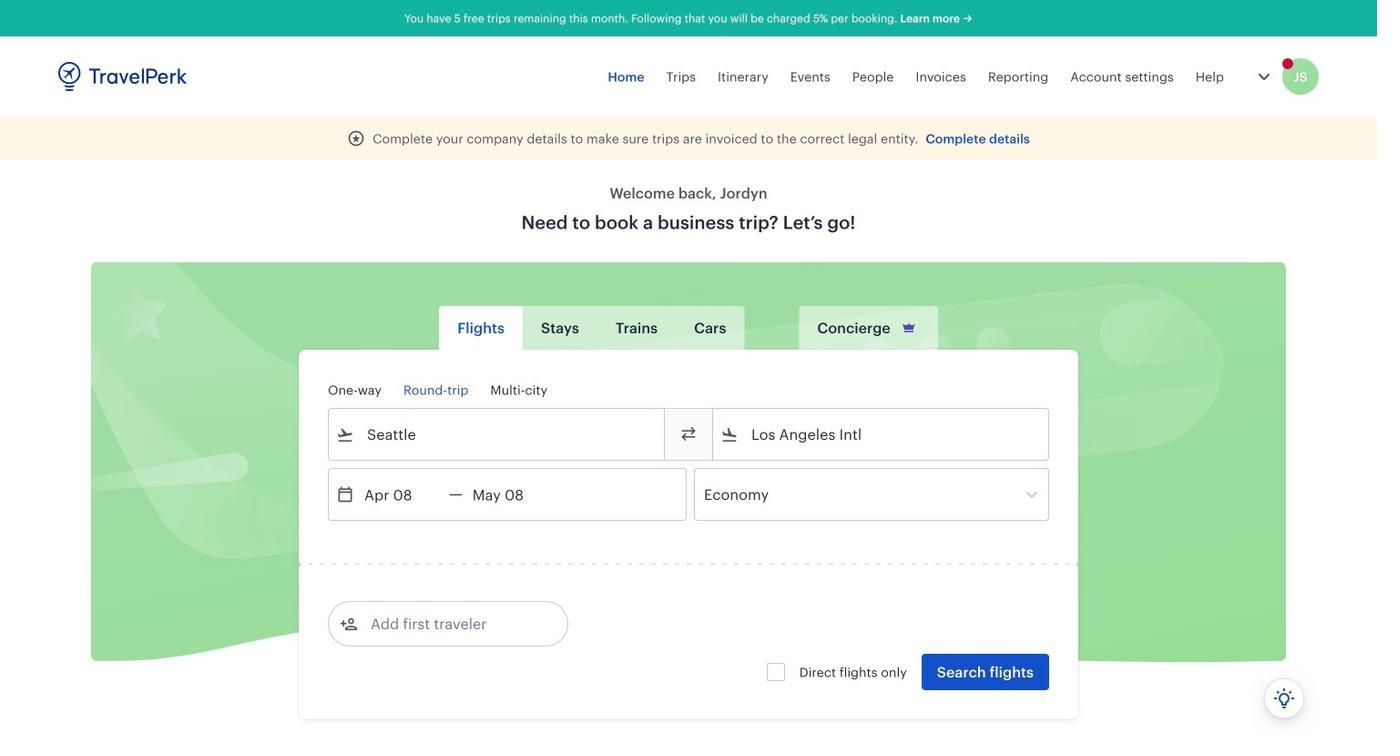 Task type: describe. For each thing, give the bounding box(es) containing it.
Depart text field
[[354, 469, 449, 520]]

To search field
[[739, 420, 1025, 449]]

From search field
[[354, 420, 641, 449]]

Add first traveler search field
[[358, 610, 548, 639]]



Task type: locate. For each thing, give the bounding box(es) containing it.
Return text field
[[463, 469, 558, 520]]



